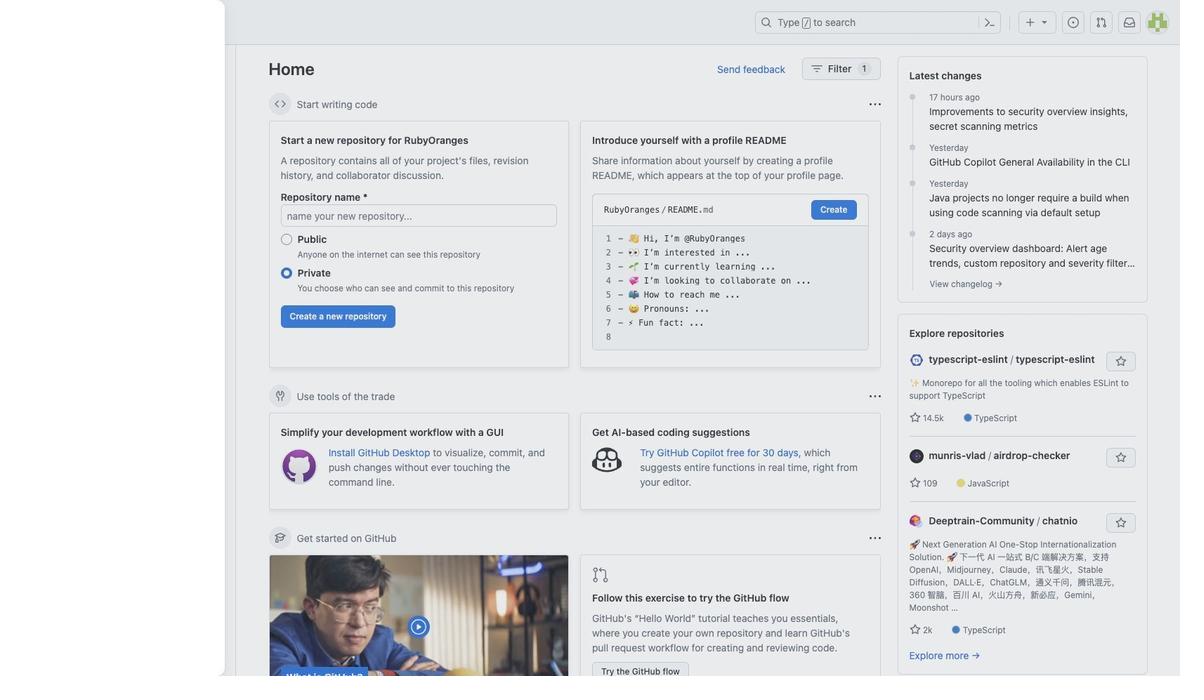 Task type: locate. For each thing, give the bounding box(es) containing it.
2 vertical spatial dot fill image
[[908, 228, 919, 240]]

dot fill image
[[908, 91, 919, 103], [908, 178, 919, 189], [908, 228, 919, 240]]

git pull request image
[[1097, 17, 1108, 28]]

notifications image
[[1125, 17, 1136, 28]]

star image
[[910, 413, 921, 424], [910, 625, 921, 636]]

plus image
[[1026, 17, 1037, 28]]

1 vertical spatial dot fill image
[[908, 178, 919, 189]]

triangle down image
[[1040, 16, 1051, 27]]

1 vertical spatial star image
[[910, 625, 921, 636]]

dot fill image
[[908, 142, 919, 153]]

0 vertical spatial dot fill image
[[908, 91, 919, 103]]

explore element
[[898, 56, 1148, 677]]

0 vertical spatial star image
[[910, 413, 921, 424]]



Task type: describe. For each thing, give the bounding box(es) containing it.
1 dot fill image from the top
[[908, 91, 919, 103]]

issue opened image
[[1069, 17, 1080, 28]]

1 star image from the top
[[910, 413, 921, 424]]

command palette image
[[985, 17, 996, 28]]

account element
[[0, 45, 236, 677]]

2 star image from the top
[[910, 625, 921, 636]]

3 dot fill image from the top
[[908, 228, 919, 240]]

2 dot fill image from the top
[[908, 178, 919, 189]]

explore repositories navigation
[[898, 314, 1148, 676]]

star image
[[910, 478, 921, 489]]



Task type: vqa. For each thing, say whether or not it's contained in the screenshot.
dot fill icon
yes



